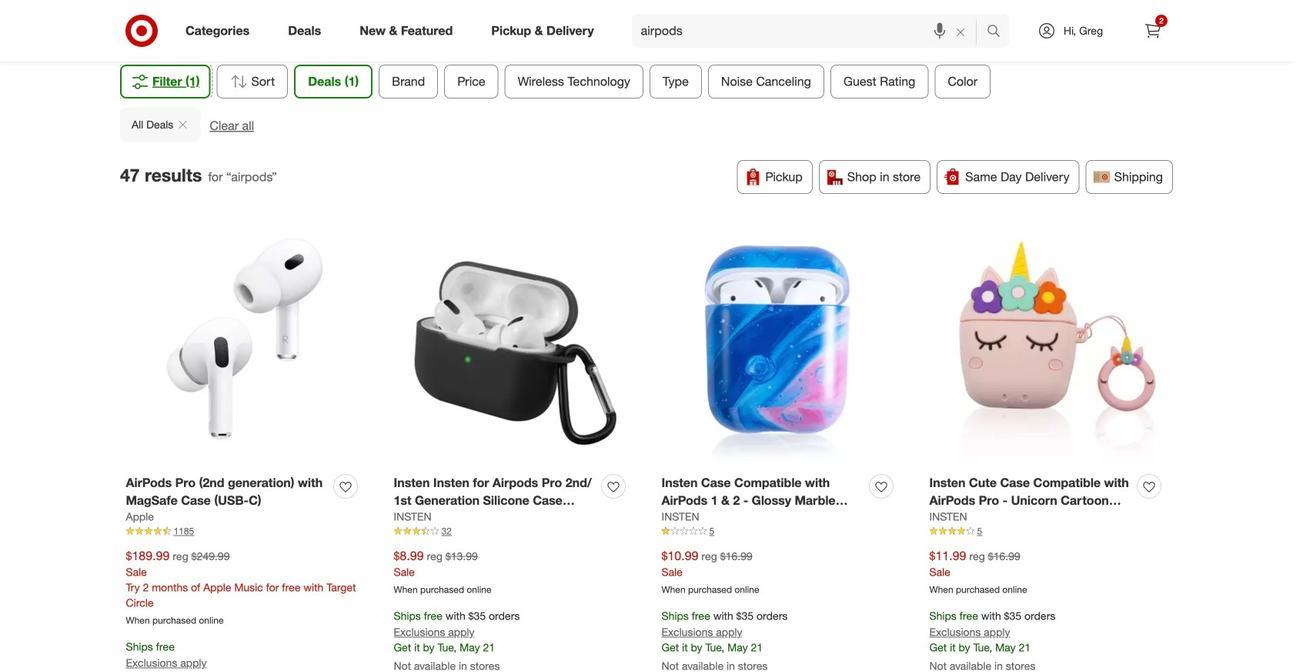 Task type: describe. For each thing, give the bounding box(es) containing it.
What can we help you find? suggestions appear below search field
[[632, 14, 991, 48]]



Task type: vqa. For each thing, say whether or not it's contained in the screenshot.
"Reloadable"
no



Task type: locate. For each thing, give the bounding box(es) containing it.
airpods pro (2nd generation) with magsafe case (usb‑c) image
[[126, 228, 364, 466], [126, 228, 364, 466]]

insten case compatible with airpods 1 & 2 - glossy marble pattern skin cover, space blue pink image
[[662, 228, 900, 466], [662, 228, 900, 466]]

insten cute case compatible with airpods pro - unicorn cartoon silicone cover with ring strap, pink image
[[930, 228, 1168, 466], [930, 228, 1168, 466]]

insten insten for airpods pro 2nd/ 1st generation silicone case (2023/2022/2019) support wireless charging with keychain, black image
[[394, 228, 632, 466], [394, 228, 632, 466]]



